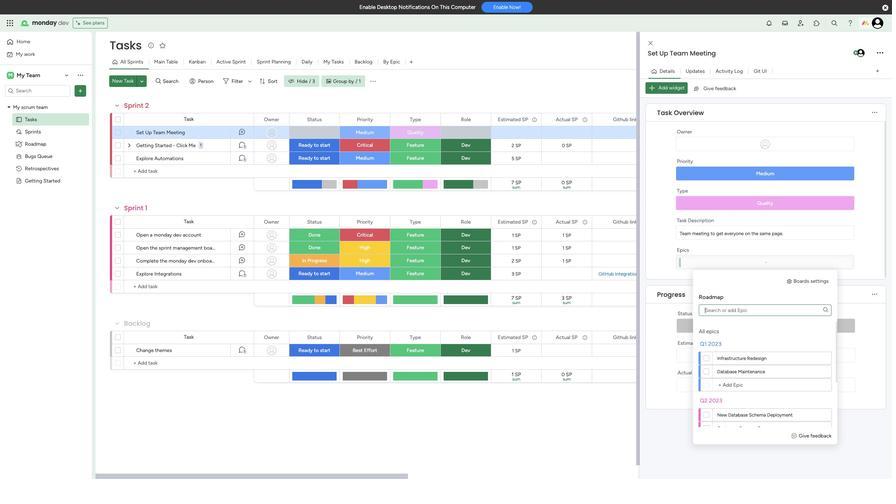 Task type: vqa. For each thing, say whether or not it's contained in the screenshot.
the 2023
yes



Task type: locate. For each thing, give the bounding box(es) containing it.
main table
[[154, 59, 178, 65]]

explore left 'automations'
[[136, 156, 153, 162]]

set up team meeting up the getting started - click me at the top left
[[136, 130, 185, 136]]

give feedback button
[[691, 83, 740, 94]]

0 vertical spatial critical
[[357, 142, 373, 148]]

Actual SP field
[[555, 116, 580, 124], [555, 218, 580, 226], [555, 334, 580, 341]]

0 horizontal spatial -
[[173, 143, 175, 149]]

inbox image
[[782, 19, 789, 27]]

maria williams image left options image
[[857, 48, 866, 58]]

1 ready to start from the top
[[299, 142, 331, 148]]

Priority field
[[355, 116, 375, 124], [355, 218, 375, 226], [355, 334, 375, 341]]

1 vertical spatial getting
[[25, 178, 42, 184]]

up up the getting started - click me at the top left
[[145, 130, 152, 136]]

/ right hide
[[309, 78, 311, 84]]

the down sprint
[[160, 258, 167, 264]]

1 horizontal spatial backlog
[[355, 59, 373, 65]]

1 vertical spatial started
[[44, 178, 60, 184]]

owner field for sprint 1
[[262, 218, 281, 226]]

see plans button
[[73, 18, 108, 29]]

0 vertical spatial explore
[[136, 156, 153, 162]]

roadmap up bugs queue
[[25, 141, 46, 147]]

2 vertical spatial tasks
[[25, 116, 37, 122]]

see
[[83, 20, 91, 26]]

0 vertical spatial monday
[[32, 19, 57, 27]]

quality
[[408, 130, 424, 136], [758, 200, 774, 206]]

my left 'work'
[[16, 51, 23, 57]]

the right "on" at the right
[[752, 231, 759, 236]]

2 status field from the top
[[306, 218, 324, 226]]

start
[[320, 142, 331, 148], [320, 155, 331, 161], [320, 271, 331, 277], [320, 347, 331, 354]]

click
[[176, 143, 188, 149]]

1 horizontal spatial feedback
[[811, 433, 832, 439]]

get
[[717, 231, 724, 236]]

1 button for getting started - click me
[[231, 139, 254, 152]]

1 horizontal spatial getting
[[136, 143, 154, 149]]

q1
[[701, 341, 708, 347]]

meeting up click on the top of the page
[[167, 130, 185, 136]]

feedback right v2 user feedback "image"
[[811, 433, 832, 439]]

0 vertical spatial github link
[[614, 116, 638, 122]]

option
[[0, 101, 92, 102]]

2 role field from the top
[[460, 218, 473, 226]]

1 horizontal spatial maria williams image
[[873, 17, 884, 29]]

maria williams image
[[873, 17, 884, 29], [857, 48, 866, 58]]

give down 'updates' button
[[704, 85, 715, 91]]

1 vertical spatial link
[[630, 219, 638, 225]]

- left click on the top of the page
[[173, 143, 175, 149]]

1 horizontal spatial roadmap
[[700, 294, 724, 301]]

0 horizontal spatial progress
[[308, 258, 327, 264]]

1 button for change themes
[[231, 344, 254, 357]]

0 vertical spatial add view image
[[410, 59, 413, 65]]

1 horizontal spatial give
[[800, 433, 810, 439]]

2 sp up 3 sp
[[512, 258, 522, 264]]

5 sp
[[512, 156, 522, 161]]

1 7 sp sum from the top
[[512, 180, 522, 190]]

1 horizontal spatial up
[[660, 49, 669, 58]]

more dots image
[[873, 292, 878, 297]]

set down sprint 2 field
[[136, 130, 144, 136]]

new down all sprints button
[[112, 78, 123, 84]]

all inside 'list box'
[[700, 328, 706, 335]]

4 start from the top
[[320, 347, 331, 354]]

getting right public board image
[[25, 178, 42, 184]]

enable left now!
[[494, 4, 509, 10]]

enable left desktop at left
[[360, 4, 376, 10]]

1 link from the top
[[630, 116, 638, 122]]

1 vertical spatial done
[[309, 245, 321, 251]]

1 vertical spatial give feedback
[[800, 433, 832, 439]]

tasks right public board icon
[[25, 116, 37, 122]]

enable for enable now!
[[494, 4, 509, 10]]

Role field
[[460, 116, 473, 124], [460, 218, 473, 226], [460, 334, 473, 341]]

bugs queue
[[25, 153, 52, 159]]

2 vertical spatial 0
[[562, 372, 565, 378]]

status
[[307, 116, 322, 122], [307, 219, 322, 225], [678, 311, 693, 317], [307, 334, 322, 340]]

menu image
[[370, 78, 377, 85]]

tasks inside button
[[332, 59, 344, 65]]

1 vertical spatial 3
[[512, 271, 515, 277]]

7 down 5
[[512, 180, 515, 186]]

ready to start
[[299, 142, 331, 148], [299, 155, 331, 161], [299, 271, 331, 277], [299, 347, 331, 354]]

0 vertical spatial github link field
[[612, 116, 640, 124]]

tasks inside 'list box'
[[25, 116, 37, 122]]

on
[[746, 231, 751, 236]]

v2 user feedback image
[[793, 432, 798, 440]]

task left angle down icon in the top of the page
[[124, 78, 134, 84]]

start for explore automations
[[320, 155, 331, 161]]

0 horizontal spatial tasks
[[25, 116, 37, 122]]

0 vertical spatial give
[[704, 85, 715, 91]]

0 vertical spatial estimated sp field
[[497, 116, 530, 124]]

search everything image
[[832, 19, 839, 27]]

my for my work
[[16, 51, 23, 57]]

my inside workspace selection element
[[17, 72, 25, 78]]

1 inside field
[[145, 203, 148, 213]]

dev down management
[[188, 258, 196, 264]]

explore down complete
[[136, 271, 153, 277]]

7 down 3 sp
[[512, 295, 515, 301]]

options image
[[77, 87, 84, 94]]

1 0 sp sum from the top
[[562, 180, 573, 190]]

role field for sprint 1
[[460, 218, 473, 226]]

2 vertical spatial priority field
[[355, 334, 375, 341]]

the left sprint
[[150, 245, 158, 251]]

1 open from the top
[[136, 232, 149, 238]]

medium
[[356, 130, 374, 136], [356, 155, 374, 161], [757, 171, 775, 177], [356, 271, 374, 277]]

1 explore from the top
[[136, 156, 153, 162]]

open left a
[[136, 232, 149, 238]]

add view image right "epic"
[[410, 59, 413, 65]]

4 ready from the top
[[299, 347, 313, 354]]

0 vertical spatial role field
[[460, 116, 473, 124]]

/ right by at the top of the page
[[356, 78, 358, 84]]

+ add task text field down 'automations'
[[128, 167, 251, 176]]

1 estimated sp field from the top
[[497, 116, 530, 124]]

updates button
[[681, 65, 711, 77]]

3 estimated sp field from the top
[[497, 334, 530, 341]]

1 button
[[199, 139, 203, 152], [231, 139, 254, 152], [231, 152, 254, 165], [231, 267, 254, 280], [231, 344, 254, 357]]

workspace image
[[7, 71, 14, 79]]

meeting
[[691, 49, 717, 58], [167, 130, 185, 136]]

3
[[313, 78, 315, 84], [512, 271, 515, 277], [562, 295, 565, 301]]

my inside button
[[16, 51, 23, 57]]

Github link field
[[612, 116, 640, 124], [612, 218, 640, 226], [612, 334, 640, 341]]

/
[[309, 78, 311, 84], [356, 78, 358, 84]]

3 feature from the top
[[407, 232, 424, 238]]

all
[[121, 59, 126, 65], [700, 328, 706, 335]]

best
[[353, 347, 363, 354]]

close image
[[649, 41, 653, 46]]

owner for first owner field from the top
[[264, 116, 279, 122]]

getting inside 'list box'
[[25, 178, 42, 184]]

team up search in workspace field
[[26, 72, 40, 78]]

0 horizontal spatial started
[[44, 178, 60, 184]]

github link
[[614, 116, 638, 122], [614, 219, 638, 225], [614, 334, 638, 340]]

ready for change themes
[[299, 347, 313, 354]]

new up customer
[[718, 412, 728, 418]]

6 dev from the top
[[462, 271, 471, 277]]

1 horizontal spatial set up team meeting
[[648, 49, 717, 58]]

github integration guide link
[[598, 271, 654, 277]]

role for sprint 1
[[461, 219, 471, 225]]

backlog inside field
[[124, 319, 151, 328]]

1 horizontal spatial /
[[356, 78, 358, 84]]

new for new database schema deployment
[[718, 412, 728, 418]]

2 sp up 5 sp
[[512, 143, 522, 148]]

kanban
[[189, 59, 206, 65]]

1 vertical spatial 7
[[512, 295, 515, 301]]

3 role field from the top
[[460, 334, 473, 341]]

1 github from the top
[[614, 116, 629, 122]]

0 sp sum
[[562, 180, 573, 190], [562, 372, 573, 382]]

3 for 3 sp
[[512, 271, 515, 277]]

give feedback down activity
[[704, 85, 737, 91]]

Backlog field
[[122, 319, 152, 328]]

0 vertical spatial maria williams image
[[873, 17, 884, 29]]

0 vertical spatial meeting
[[691, 49, 717, 58]]

sprints down "tasks" field
[[127, 59, 143, 65]]

2 vertical spatial actual sp field
[[555, 334, 580, 341]]

my right caret down icon
[[13, 104, 20, 110]]

database down infrastructure
[[718, 369, 738, 374]]

0 vertical spatial set up team meeting
[[648, 49, 717, 58]]

description
[[689, 218, 715, 224]]

main
[[154, 59, 165, 65]]

0 vertical spatial 2023
[[709, 341, 722, 347]]

2 7 sp sum from the top
[[512, 295, 522, 305]]

3 inside 3 sp sum
[[562, 295, 565, 301]]

monday down open the sprint management board
[[169, 258, 187, 264]]

2 actual sp field from the top
[[555, 218, 580, 226]]

1 vertical spatial maria williams image
[[857, 48, 866, 58]]

focus
[[759, 426, 771, 431]]

roadmap up epics
[[700, 294, 724, 301]]

my inside button
[[324, 59, 331, 65]]

meeting up "updates"
[[691, 49, 717, 58]]

Status field
[[306, 116, 324, 124], [306, 218, 324, 226], [306, 334, 324, 341]]

by epic button
[[378, 56, 406, 68]]

0 vertical spatial give feedback
[[704, 85, 737, 91]]

1 vertical spatial -
[[766, 260, 768, 265]]

complete
[[136, 258, 159, 264]]

0 vertical spatial getting
[[136, 143, 154, 149]]

+ add task text field down integrations
[[128, 283, 251, 291]]

backlog up the menu image
[[355, 59, 373, 65]]

2023 right q1
[[709, 341, 722, 347]]

1 horizontal spatial -
[[766, 260, 768, 265]]

Owner field
[[262, 116, 281, 124], [262, 218, 281, 226], [262, 334, 281, 341]]

0 horizontal spatial set up team meeting
[[136, 130, 185, 136]]

2 2 sp from the top
[[512, 258, 522, 264]]

group by / 1
[[333, 78, 361, 84]]

backlog up change
[[124, 319, 151, 328]]

up up details button
[[660, 49, 669, 58]]

0 horizontal spatial new
[[112, 78, 123, 84]]

7 sp sum down 3 sp
[[512, 295, 522, 305]]

list box
[[0, 100, 92, 284], [694, 322, 838, 479]]

set inside field
[[648, 49, 658, 58]]

3 start from the top
[[320, 271, 331, 277]]

flow
[[225, 258, 235, 264]]

2 7 from the top
[[512, 295, 515, 301]]

maria williams image down dapulse close icon
[[873, 17, 884, 29]]

kanban button
[[184, 56, 211, 68]]

1 vertical spatial new
[[718, 412, 728, 418]]

getting for getting started
[[25, 178, 42, 184]]

add
[[659, 85, 668, 91]]

public board image
[[16, 116, 22, 123]]

new inside 'list box'
[[718, 412, 728, 418]]

database up customer success focus
[[729, 412, 749, 418]]

set up team meeting
[[648, 49, 717, 58], [136, 130, 185, 136]]

1 horizontal spatial set
[[648, 49, 658, 58]]

home button
[[4, 36, 78, 48]]

sprints inside all sprints button
[[127, 59, 143, 65]]

1 vertical spatial roadmap
[[700, 294, 724, 301]]

task inside new task 'button'
[[124, 78, 134, 84]]

estimated for 1st estimated sp field from the bottom
[[498, 334, 521, 340]]

priority
[[357, 116, 373, 122], [678, 158, 694, 165], [357, 219, 373, 225], [357, 334, 373, 340]]

2023 for q2 2023
[[710, 397, 723, 404]]

monday for complete
[[169, 258, 187, 264]]

backlog inside button
[[355, 59, 373, 65]]

0 vertical spatial status field
[[306, 116, 324, 124]]

my right 'daily'
[[324, 59, 331, 65]]

all left epics
[[700, 328, 706, 335]]

0 horizontal spatial all
[[121, 59, 126, 65]]

- down same
[[766, 260, 768, 265]]

Search in workspace field
[[15, 87, 60, 95]]

1 horizontal spatial meeting
[[691, 49, 717, 58]]

2 ready to start from the top
[[299, 155, 331, 161]]

list box containing q1 2023
[[694, 322, 838, 479]]

estimated sp
[[498, 116, 529, 122], [498, 219, 529, 225], [498, 334, 529, 340], [678, 340, 708, 346]]

feedback inside give feedback button
[[716, 85, 737, 91]]

3 role from the top
[[461, 334, 471, 340]]

2 priority field from the top
[[355, 218, 375, 226]]

q2 2023
[[701, 397, 723, 404]]

tasks up all sprints button
[[110, 37, 142, 53]]

all inside button
[[121, 59, 126, 65]]

1 vertical spatial github link
[[614, 219, 638, 225]]

new inside 'button'
[[112, 78, 123, 84]]

1 vertical spatial owner field
[[262, 218, 281, 226]]

task
[[124, 78, 134, 84], [658, 108, 673, 117], [184, 116, 194, 122], [678, 218, 687, 224], [184, 219, 194, 225], [184, 334, 194, 340]]

estimated
[[498, 116, 521, 122], [498, 219, 521, 225], [498, 334, 521, 340], [678, 340, 701, 346]]

owner for owner field associated with sprint 1
[[264, 219, 279, 225]]

open up complete
[[136, 245, 149, 251]]

task up account
[[184, 219, 194, 225]]

feedback down activity
[[716, 85, 737, 91]]

set up team meeting up "updates"
[[648, 49, 717, 58]]

backlog
[[355, 59, 373, 65], [124, 319, 151, 328]]

feedback
[[716, 85, 737, 91], [811, 433, 832, 439]]

2 vertical spatial 2
[[512, 258, 515, 264]]

1 horizontal spatial add view image
[[877, 69, 880, 74]]

monday right a
[[154, 232, 172, 238]]

1 7 from the top
[[512, 180, 515, 186]]

backlog button
[[350, 56, 378, 68]]

actual sp
[[556, 116, 578, 122], [556, 219, 578, 225], [556, 334, 578, 340], [678, 370, 700, 376]]

1 vertical spatial tasks
[[332, 59, 344, 65]]

2 type field from the top
[[408, 218, 423, 226]]

3 ready from the top
[[299, 271, 313, 277]]

2 open from the top
[[136, 245, 149, 251]]

to for change themes
[[314, 347, 319, 354]]

options image
[[878, 48, 884, 58]]

actual sp for 1st actual sp field from the top
[[556, 116, 578, 122]]

2023 right q2
[[710, 397, 723, 404]]

caret down image
[[8, 105, 10, 110]]

dev left the see
[[58, 19, 69, 27]]

role
[[461, 116, 471, 122], [461, 219, 471, 225], [461, 334, 471, 340]]

new task button
[[109, 75, 137, 87]]

started down retrospectives
[[44, 178, 60, 184]]

0 vertical spatial high
[[360, 245, 371, 251]]

my inside 'list box'
[[13, 104, 20, 110]]

3 owner field from the top
[[262, 334, 281, 341]]

enable now! button
[[482, 2, 533, 13]]

activity log
[[716, 68, 744, 74]]

1 horizontal spatial quality
[[758, 200, 774, 206]]

1 vertical spatial set
[[136, 130, 144, 136]]

2 owner field from the top
[[262, 218, 281, 226]]

open for open a monday dev account
[[136, 232, 149, 238]]

0 vertical spatial sprints
[[127, 59, 143, 65]]

started inside 'list box'
[[44, 178, 60, 184]]

0 vertical spatial dev
[[58, 19, 69, 27]]

0 horizontal spatial give
[[704, 85, 715, 91]]

1 vertical spatial the
[[150, 245, 158, 251]]

1 vertical spatial list box
[[694, 322, 838, 479]]

started up the explore automations on the top left of the page
[[155, 143, 172, 149]]

0 vertical spatial all
[[121, 59, 126, 65]]

person button
[[187, 75, 218, 87]]

1 vertical spatial set up team meeting
[[136, 130, 185, 136]]

3 for 3 sp sum
[[562, 295, 565, 301]]

add widget
[[659, 85, 685, 91]]

1
[[359, 78, 361, 84], [200, 143, 202, 148], [244, 145, 246, 149], [244, 158, 246, 162], [145, 203, 148, 213], [512, 233, 514, 238], [563, 233, 565, 238], [512, 245, 514, 251], [563, 245, 565, 251], [563, 258, 565, 264], [244, 273, 246, 277], [512, 348, 514, 353], [244, 350, 246, 354], [512, 372, 514, 378]]

started
[[155, 143, 172, 149], [44, 178, 60, 184]]

sprints up bugs
[[25, 129, 41, 135]]

monday up home button
[[32, 19, 57, 27]]

0 horizontal spatial up
[[145, 130, 152, 136]]

all for all sprints
[[121, 59, 126, 65]]

give inside button
[[704, 85, 715, 91]]

2 vertical spatial dev
[[188, 258, 196, 264]]

Sprint 1 field
[[122, 203, 149, 213]]

1 vertical spatial open
[[136, 245, 149, 251]]

3 dev from the top
[[462, 232, 471, 238]]

select product image
[[6, 19, 14, 27]]

dev up open the sprint management board
[[173, 232, 182, 238]]

2 0 sp sum from the top
[[562, 372, 573, 382]]

person
[[198, 78, 214, 84]]

1 vertical spatial high
[[360, 258, 371, 264]]

7 sp sum down 5 sp
[[512, 180, 522, 190]]

0 vertical spatial link
[[630, 116, 638, 122]]

sprint planning button
[[252, 56, 296, 68]]

give feedback inside button
[[704, 85, 737, 91]]

1 vertical spatial monday
[[154, 232, 172, 238]]

2 feature from the top
[[407, 155, 424, 161]]

github
[[614, 116, 629, 122], [614, 219, 629, 225], [614, 334, 629, 340]]

2 vertical spatial the
[[160, 258, 167, 264]]

tasks up group
[[332, 59, 344, 65]]

1 start from the top
[[320, 142, 331, 148]]

4 ready to start from the top
[[299, 347, 331, 354]]

progress
[[308, 258, 327, 264], [658, 290, 686, 299]]

1 vertical spatial backlog
[[124, 319, 151, 328]]

1 horizontal spatial started
[[155, 143, 172, 149]]

my right workspace icon
[[17, 72, 25, 78]]

Type field
[[408, 116, 423, 124], [408, 218, 423, 226], [408, 334, 423, 341]]

team up details
[[670, 49, 689, 58]]

3 ready to start from the top
[[299, 271, 331, 277]]

1 vertical spatial add view image
[[877, 69, 880, 74]]

search image
[[824, 308, 829, 313]]

0 vertical spatial 0 sp sum
[[562, 180, 573, 190]]

enable inside button
[[494, 4, 509, 10]]

give feedback right v2 user feedback "image"
[[800, 433, 832, 439]]

to for explore integrations
[[314, 271, 319, 277]]

2 explore from the top
[[136, 271, 153, 277]]

all epics
[[700, 328, 720, 335]]

0 horizontal spatial enable
[[360, 4, 376, 10]]

0 horizontal spatial quality
[[408, 130, 424, 136]]

set down close icon
[[648, 49, 658, 58]]

sum inside 3 sp sum
[[563, 300, 571, 305]]

0 sp
[[562, 143, 572, 148]]

1 2 sp from the top
[[512, 143, 522, 148]]

critical
[[357, 142, 373, 148], [357, 232, 373, 238]]

1 done from the top
[[309, 232, 321, 238]]

to for explore automations
[[314, 155, 319, 161]]

activity log button
[[711, 65, 749, 77]]

2 vertical spatial role field
[[460, 334, 473, 341]]

give
[[704, 85, 715, 91], [800, 433, 810, 439]]

1 horizontal spatial dev
[[173, 232, 182, 238]]

column information image for 1st actual sp field from the top
[[583, 117, 588, 122]]

1 vertical spatial 0 sp sum
[[562, 372, 573, 382]]

2 role from the top
[[461, 219, 471, 225]]

0 vertical spatial owner field
[[262, 116, 281, 124]]

1 github link field from the top
[[612, 116, 640, 124]]

2 ready from the top
[[299, 155, 313, 161]]

sprint
[[232, 59, 246, 65], [257, 59, 271, 65], [124, 101, 143, 110], [124, 203, 143, 213]]

2 github link field from the top
[[612, 218, 640, 226]]

+ Add task text field
[[128, 167, 251, 176], [128, 283, 251, 291]]

2 / from the left
[[356, 78, 358, 84]]

backlog for backlog field
[[124, 319, 151, 328]]

getting up the explore automations on the top left of the page
[[136, 143, 154, 149]]

task left overview
[[658, 108, 673, 117]]

Estimated SP field
[[497, 116, 530, 124], [497, 218, 530, 226], [497, 334, 530, 341]]

getting
[[136, 143, 154, 149], [25, 178, 42, 184]]

sp
[[523, 116, 529, 122], [572, 116, 578, 122], [516, 143, 522, 148], [567, 143, 572, 148], [516, 156, 522, 161], [516, 180, 522, 186], [567, 180, 573, 186], [523, 219, 529, 225], [572, 219, 578, 225], [516, 233, 521, 238], [566, 233, 572, 238], [516, 245, 521, 251], [566, 245, 572, 251], [516, 258, 522, 264], [566, 258, 572, 264], [516, 271, 521, 277], [516, 295, 522, 301], [566, 295, 572, 301], [523, 334, 529, 340], [572, 334, 578, 340], [702, 340, 708, 346], [516, 348, 521, 353], [694, 370, 700, 376], [515, 372, 522, 378], [567, 372, 573, 378]]

2 vertical spatial github link
[[614, 334, 638, 340]]

0 horizontal spatial the
[[150, 245, 158, 251]]

2 vertical spatial link
[[630, 334, 638, 340]]

dev
[[462, 142, 471, 148], [462, 155, 471, 161], [462, 232, 471, 238], [462, 245, 471, 251], [462, 258, 471, 264], [462, 271, 471, 277], [462, 347, 471, 354]]

high
[[360, 245, 371, 251], [360, 258, 371, 264]]

more dots image
[[873, 110, 878, 115]]

3 status field from the top
[[306, 334, 324, 341]]

3 github link from the top
[[614, 334, 638, 340]]

None search field
[[700, 305, 832, 316]]

up inside field
[[660, 49, 669, 58]]

1 vertical spatial 2 sp
[[512, 258, 522, 264]]

0 vertical spatial list box
[[0, 100, 92, 284]]

m
[[8, 72, 13, 78]]

desktop
[[377, 4, 398, 10]]

add view image
[[410, 59, 413, 65], [877, 69, 880, 74]]

all down "tasks" field
[[121, 59, 126, 65]]

column information image
[[532, 117, 538, 122], [532, 219, 538, 225], [583, 219, 588, 225]]

7 sp sum
[[512, 180, 522, 190], [512, 295, 522, 305]]

add view image down options image
[[877, 69, 880, 74]]

-
[[173, 143, 175, 149], [766, 260, 768, 265]]

2 critical from the top
[[357, 232, 373, 238]]

started for getting started - click me
[[155, 143, 172, 149]]

dapulse addbtn image
[[854, 51, 859, 55]]

give right v2 user feedback "image"
[[800, 433, 810, 439]]

2 estimated sp field from the top
[[497, 218, 530, 226]]

1 horizontal spatial all
[[700, 328, 706, 335]]

2 vertical spatial estimated sp field
[[497, 334, 530, 341]]

estimated for 2nd estimated sp field
[[498, 219, 521, 225]]

0 horizontal spatial give feedback
[[704, 85, 737, 91]]

new database schema deployment
[[718, 412, 794, 418]]

0 vertical spatial priority field
[[355, 116, 375, 124]]

the for dev
[[150, 245, 158, 251]]

0 horizontal spatial getting
[[25, 178, 42, 184]]

2 start from the top
[[320, 155, 331, 161]]

done
[[309, 232, 321, 238], [309, 245, 321, 251]]

column information image
[[583, 117, 588, 122], [532, 335, 538, 340], [583, 335, 588, 340]]



Task type: describe. For each thing, give the bounding box(es) containing it.
my work button
[[4, 49, 78, 60]]

open a monday dev account
[[136, 232, 201, 238]]

group
[[333, 78, 348, 84]]

1 ready from the top
[[299, 142, 313, 148]]

sprint for sprint 1
[[124, 203, 143, 213]]

v2 search image
[[156, 77, 161, 85]]

3 actual sp field from the top
[[555, 334, 580, 341]]

sort
[[268, 78, 278, 84]]

enable for enable desktop notifications on this computer
[[360, 4, 376, 10]]

7 feature from the top
[[407, 347, 424, 354]]

sprints inside 'list box'
[[25, 129, 41, 135]]

6 feature from the top
[[407, 271, 424, 277]]

task up + add task text field
[[184, 334, 194, 340]]

infrastructure redesign
[[718, 356, 767, 361]]

plans
[[93, 20, 105, 26]]

dev for complete
[[188, 258, 196, 264]]

my scrum team
[[13, 104, 48, 110]]

add to favorites image
[[159, 42, 166, 49]]

Search or add Epic search field
[[700, 305, 832, 316]]

onboarding
[[198, 258, 224, 264]]

themes
[[155, 347, 172, 354]]

same
[[760, 231, 771, 236]]

estimated for 1st estimated sp field
[[498, 116, 521, 122]]

1 role field from the top
[[460, 116, 473, 124]]

help image
[[848, 19, 855, 27]]

owner for owner field associated with backlog
[[264, 334, 279, 340]]

1 high from the top
[[360, 245, 371, 251]]

1 feature from the top
[[407, 142, 424, 148]]

ready for explore integrations
[[299, 271, 313, 277]]

0 horizontal spatial maria williams image
[[857, 48, 866, 58]]

1 vertical spatial up
[[145, 130, 152, 136]]

new for new task
[[112, 78, 123, 84]]

team inside workspace selection element
[[26, 72, 40, 78]]

all sprints
[[121, 59, 143, 65]]

team left meeting
[[680, 231, 692, 236]]

5
[[512, 156, 515, 161]]

sp inside the "1 sp sum"
[[515, 372, 522, 378]]

boards settings button
[[784, 276, 832, 287]]

my for my tasks
[[324, 59, 331, 65]]

sum inside the "1 sp sum"
[[513, 377, 521, 382]]

monday for open
[[154, 232, 172, 238]]

dapulse close image
[[883, 4, 889, 12]]

actual sp for 3rd actual sp field from the top of the page
[[556, 334, 578, 340]]

my for my scrum team
[[13, 104, 20, 110]]

getting for getting started - click me
[[136, 143, 154, 149]]

Search field
[[161, 76, 183, 86]]

github integration guide
[[599, 271, 652, 277]]

filter
[[232, 78, 243, 84]]

actual sp for 2nd actual sp field from the bottom of the page
[[556, 219, 578, 225]]

everyone
[[725, 231, 745, 236]]

1 / from the left
[[309, 78, 311, 84]]

ui
[[763, 68, 768, 74]]

retrospectives
[[25, 165, 59, 172]]

management
[[173, 245, 203, 251]]

Tasks field
[[108, 37, 144, 53]]

my tasks
[[324, 59, 344, 65]]

1 horizontal spatial give feedback
[[800, 433, 832, 439]]

0 horizontal spatial add view image
[[410, 59, 413, 65]]

explore integrations
[[136, 271, 182, 277]]

Sprint 2 field
[[122, 101, 151, 110]]

5 feature from the top
[[407, 258, 424, 264]]

0 vertical spatial -
[[173, 143, 175, 149]]

database maintenance
[[718, 369, 766, 374]]

team meeting to get everyone on the same page.
[[680, 231, 784, 236]]

my for my team
[[17, 72, 25, 78]]

sprint for sprint planning
[[257, 59, 271, 65]]

maintenance
[[739, 369, 766, 374]]

infrastructure
[[718, 356, 747, 361]]

column information image for 3rd actual sp field from the top of the page
[[583, 335, 588, 340]]

account
[[183, 232, 201, 238]]

1 horizontal spatial tasks
[[110, 37, 142, 53]]

2 horizontal spatial the
[[752, 231, 759, 236]]

start for explore integrations
[[320, 271, 331, 277]]

automations
[[155, 156, 184, 162]]

active sprint button
[[211, 56, 252, 68]]

3 link from the top
[[630, 334, 638, 340]]

effort
[[364, 347, 378, 354]]

1 vertical spatial 0
[[562, 180, 565, 186]]

2 done from the top
[[309, 245, 321, 251]]

change
[[136, 347, 154, 354]]

boards settings
[[794, 278, 829, 284]]

7 dev from the top
[[462, 347, 471, 354]]

settings
[[811, 278, 829, 284]]

3 sp
[[512, 271, 521, 277]]

all sprints button
[[109, 56, 149, 68]]

my team
[[17, 72, 40, 78]]

sprint 2
[[124, 101, 149, 110]]

started for getting started
[[44, 178, 60, 184]]

daily button
[[296, 56, 318, 68]]

3 github from the top
[[614, 334, 629, 340]]

team inside field
[[670, 49, 689, 58]]

column information image for 1st estimated sp field from the bottom
[[532, 335, 538, 340]]

q1 2023
[[701, 341, 722, 347]]

by epic
[[384, 59, 400, 65]]

deployment
[[768, 412, 794, 418]]

board
[[204, 245, 217, 251]]

widget
[[670, 85, 685, 91]]

redesign
[[748, 356, 767, 361]]

backlog for backlog button
[[355, 59, 373, 65]]

workspace options image
[[77, 72, 84, 79]]

epic
[[391, 59, 400, 65]]

1 vertical spatial quality
[[758, 200, 774, 206]]

add widget button
[[646, 82, 688, 94]]

the for high
[[160, 258, 167, 264]]

angle down image
[[140, 78, 144, 84]]

1 vertical spatial meeting
[[167, 130, 185, 136]]

2 dev from the top
[[462, 155, 471, 161]]

1 actual sp field from the top
[[555, 116, 580, 124]]

1 status field from the top
[[306, 116, 324, 124]]

4 dev from the top
[[462, 245, 471, 251]]

change themes
[[136, 347, 172, 354]]

task description
[[678, 218, 715, 224]]

2 + add task text field from the top
[[128, 283, 251, 291]]

0 vertical spatial 0
[[562, 143, 565, 148]]

ready to start for explore integrations
[[299, 271, 331, 277]]

1 vertical spatial 2
[[512, 143, 515, 148]]

1 dev from the top
[[462, 142, 471, 148]]

git
[[754, 68, 761, 74]]

updates
[[686, 68, 706, 74]]

5 dev from the top
[[462, 258, 471, 264]]

ready for explore automations
[[299, 155, 313, 161]]

my work
[[16, 51, 35, 57]]

roadmap inside 'list box'
[[25, 141, 46, 147]]

1 vertical spatial database
[[729, 412, 749, 418]]

start for change themes
[[320, 347, 331, 354]]

guide
[[640, 271, 652, 277]]

+ Add task text field
[[128, 359, 251, 368]]

show board description image
[[147, 42, 156, 49]]

1 horizontal spatial progress
[[658, 290, 686, 299]]

now!
[[510, 4, 521, 10]]

1 priority field from the top
[[355, 116, 375, 124]]

2 github from the top
[[614, 219, 629, 225]]

ready to start for change themes
[[299, 347, 331, 354]]

3 sp sum
[[562, 295, 572, 305]]

epics
[[678, 247, 690, 253]]

1 button for explore integrations
[[231, 267, 254, 280]]

1 button for explore automations
[[231, 152, 254, 165]]

team up the getting started - click me at the top left
[[153, 130, 165, 136]]

0 vertical spatial database
[[718, 369, 738, 374]]

planning
[[272, 59, 291, 65]]

meeting inside field
[[691, 49, 717, 58]]

me
[[189, 143, 196, 149]]

by
[[349, 78, 354, 84]]

public board image
[[16, 177, 22, 184]]

details button
[[649, 65, 681, 77]]

role for backlog
[[461, 334, 471, 340]]

open for open the sprint management board
[[136, 245, 149, 251]]

sprint 1
[[124, 203, 148, 213]]

set up team meeting inside field
[[648, 49, 717, 58]]

list box containing my scrum team
[[0, 100, 92, 284]]

monday dev
[[32, 19, 69, 27]]

page.
[[773, 231, 784, 236]]

sp inside 3 sp sum
[[566, 295, 572, 301]]

3 priority field from the top
[[355, 334, 375, 341]]

1 type field from the top
[[408, 116, 423, 124]]

activity
[[716, 68, 734, 74]]

owner field for backlog
[[262, 334, 281, 341]]

1 owner field from the top
[[262, 116, 281, 124]]

dapulse drag 2 image
[[641, 248, 644, 256]]

in progress
[[302, 258, 327, 264]]

ready to start for explore automations
[[299, 155, 331, 161]]

role field for backlog
[[460, 334, 473, 341]]

apps image
[[814, 19, 821, 27]]

2023 for q1 2023
[[709, 341, 722, 347]]

1 inside the "1 sp sum"
[[512, 372, 514, 378]]

meeting
[[693, 231, 710, 236]]

daily
[[302, 59, 313, 65]]

explore for explore automations
[[136, 156, 153, 162]]

+ Add Epic field
[[717, 381, 772, 389]]

main table button
[[149, 56, 184, 68]]

all for all epics
[[700, 328, 706, 335]]

3 type field from the top
[[408, 334, 423, 341]]

dev for open
[[173, 232, 182, 238]]

overview
[[675, 108, 705, 117]]

log
[[735, 68, 744, 74]]

task overview
[[658, 108, 705, 117]]

table
[[166, 59, 178, 65]]

2 high from the top
[[360, 258, 371, 264]]

git ui button
[[749, 65, 773, 77]]

git ui
[[754, 68, 768, 74]]

scrum
[[21, 104, 35, 110]]

2 link from the top
[[630, 219, 638, 225]]

workspace selection element
[[7, 71, 41, 80]]

github
[[599, 271, 614, 277]]

bugs
[[25, 153, 36, 159]]

invite members image
[[798, 19, 805, 27]]

explore for explore integrations
[[136, 271, 153, 277]]

sprint for sprint 2
[[124, 101, 143, 110]]

2 inside sprint 2 field
[[145, 101, 149, 110]]

computer
[[451, 4, 476, 10]]

2 github link from the top
[[614, 219, 638, 225]]

success
[[740, 426, 757, 431]]

1 github link from the top
[[614, 116, 638, 122]]

Set Up Team Meeting field
[[647, 49, 853, 58]]

3 github link field from the top
[[612, 334, 640, 341]]

on
[[432, 4, 439, 10]]

1 + add task text field from the top
[[128, 167, 251, 176]]

arrow down image
[[246, 77, 254, 86]]

4 feature from the top
[[407, 245, 424, 251]]

notifications image
[[766, 19, 774, 27]]

1 role from the top
[[461, 116, 471, 122]]

customer
[[718, 426, 739, 431]]

task left description
[[678, 218, 687, 224]]

task up me
[[184, 116, 194, 122]]

by
[[384, 59, 389, 65]]

0 vertical spatial quality
[[408, 130, 424, 136]]

0 horizontal spatial 3
[[313, 78, 315, 84]]

1 critical from the top
[[357, 142, 373, 148]]

getting started - click me
[[136, 143, 196, 149]]



